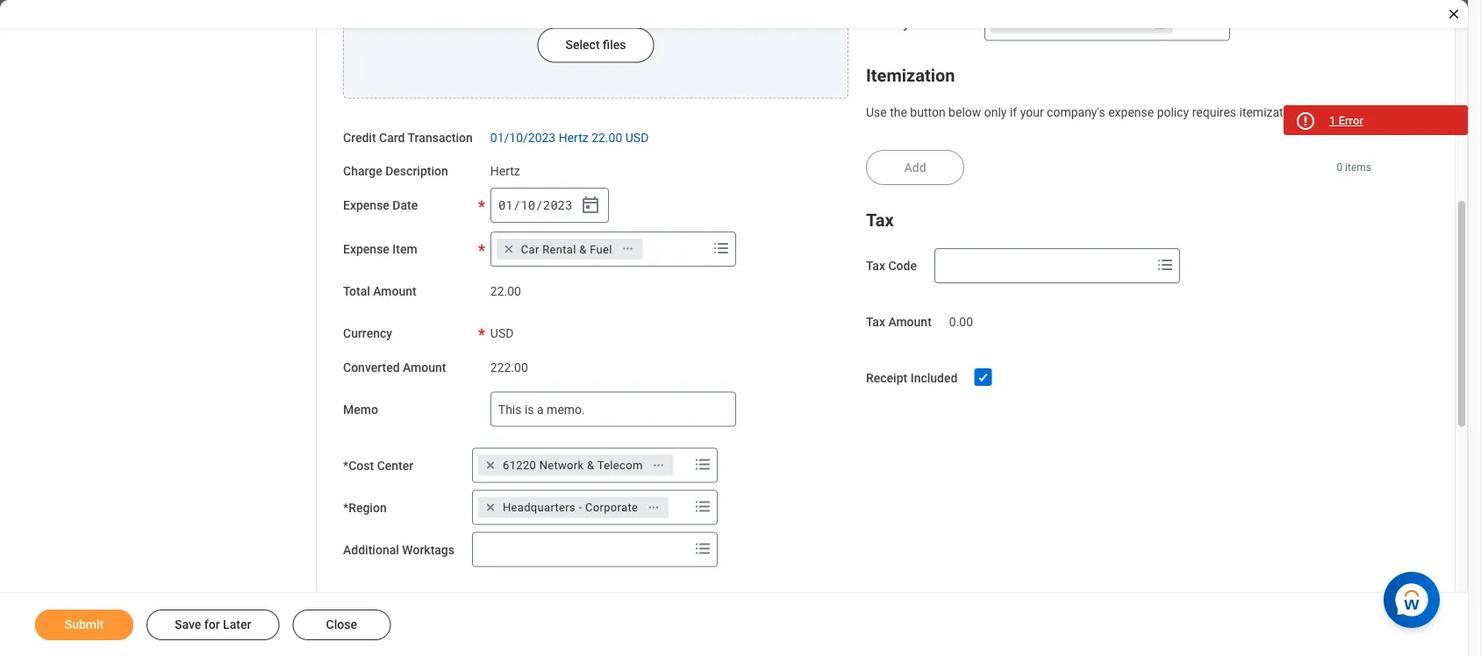 Task type: vqa. For each thing, say whether or not it's contained in the screenshot.
Error
yes



Task type: describe. For each thing, give the bounding box(es) containing it.
submit
[[65, 618, 104, 632]]

country
[[866, 16, 909, 31]]

worktags
[[402, 543, 455, 558]]

itemizations.
[[1240, 105, 1310, 120]]

button
[[910, 105, 946, 120]]

expense
[[1109, 105, 1154, 120]]

usd inside the 01/10/2023 hertz 22.00 usd link
[[626, 131, 649, 145]]

itemization group
[[866, 62, 1372, 121]]

x small image for country
[[995, 15, 1012, 32]]

rental
[[543, 243, 576, 256]]

Memo text field
[[490, 392, 736, 427]]

requires
[[1193, 105, 1237, 120]]

car rental & fuel
[[521, 243, 612, 256]]

policy
[[1157, 105, 1189, 120]]

card
[[379, 131, 405, 145]]

01 / 10 / 2023
[[498, 197, 573, 214]]

tax code
[[866, 259, 917, 274]]

calendar image
[[580, 195, 601, 216]]

tax group
[[866, 207, 1372, 284]]

united states of america, press delete to clear value, ctrl + enter opens in new window. option
[[991, 13, 1173, 34]]

amount for total amount
[[373, 285, 417, 299]]

files
[[603, 38, 626, 52]]

amount for tax amount
[[889, 316, 932, 330]]

tax button
[[866, 210, 894, 231]]

01
[[498, 197, 513, 214]]

x small image for *region
[[482, 499, 499, 517]]

center
[[377, 459, 414, 474]]

61220
[[503, 460, 536, 473]]

date
[[393, 199, 418, 213]]

61220 network & telecom element
[[503, 458, 643, 474]]

save
[[175, 618, 201, 632]]

1 error button
[[1284, 105, 1468, 135]]

itemization
[[866, 66, 955, 86]]

united
[[1016, 17, 1050, 30]]

transaction
[[408, 131, 473, 145]]

headquarters - corporate element
[[503, 500, 638, 516]]

code
[[889, 259, 917, 274]]

*cost center
[[343, 459, 414, 474]]

1
[[1330, 114, 1336, 127]]

car
[[521, 243, 540, 256]]

amount for converted amount
[[403, 361, 446, 375]]

error
[[1339, 114, 1364, 127]]

charge description element
[[490, 154, 520, 180]]

0.00
[[950, 316, 973, 330]]

select files region
[[343, 0, 849, 99]]

fuel
[[590, 243, 612, 256]]

memo
[[343, 403, 378, 417]]

save for later button
[[147, 610, 279, 641]]

1 horizontal spatial hertz
[[559, 131, 589, 145]]

0
[[1337, 162, 1343, 174]]

exclamation image
[[1299, 115, 1312, 128]]

22.00 inside the 01/10/2023 hertz 22.00 usd link
[[592, 131, 623, 145]]

charge
[[343, 165, 382, 179]]

x small image for *cost center
[[482, 457, 499, 475]]

car rental & fuel element
[[521, 242, 612, 257]]

ext link image
[[1152, 15, 1170, 32]]

headquarters - corporate
[[503, 502, 638, 515]]

use
[[866, 105, 887, 120]]

action bar region
[[0, 592, 1468, 657]]

credit card transaction
[[343, 131, 473, 145]]

use the button below only if your company's expense policy requires itemizations.
[[866, 105, 1310, 120]]

charge description
[[343, 165, 448, 179]]

car rental & fuel, press delete to clear value. option
[[497, 239, 643, 260]]

prompts image for expense item
[[711, 238, 732, 259]]

1 / from the left
[[513, 197, 521, 214]]

x small image for expense item
[[500, 241, 518, 258]]

61220 network & telecom
[[503, 460, 643, 473]]

prompts image for country
[[1205, 12, 1226, 33]]

network
[[539, 460, 584, 473]]

related actions image for *region
[[648, 502, 660, 514]]

0 items
[[1337, 162, 1372, 174]]

states
[[1053, 17, 1087, 30]]

below
[[949, 105, 982, 120]]

additional worktags
[[343, 543, 455, 558]]

01/10/2023 hertz 22.00 usd
[[490, 131, 649, 145]]

*region
[[343, 501, 387, 516]]

converted amount
[[343, 361, 446, 375]]

additional
[[343, 543, 399, 558]]



Task type: locate. For each thing, give the bounding box(es) containing it.
x small image inside headquarters - corporate, press delete to clear value. option
[[482, 499, 499, 517]]

0 vertical spatial tax
[[866, 210, 894, 231]]

0 horizontal spatial hertz
[[490, 165, 520, 179]]

hertz right 01/10/2023
[[559, 131, 589, 145]]

222.00
[[490, 361, 528, 375]]

1 vertical spatial tax
[[866, 259, 886, 274]]

included
[[911, 372, 958, 386]]

united states of america element
[[1016, 16, 1149, 31]]

prompts image for *region
[[693, 497, 714, 518]]

related actions image for *cost center
[[653, 460, 665, 472]]

0 horizontal spatial &
[[579, 243, 587, 256]]

x small image
[[995, 15, 1012, 32], [500, 241, 518, 258], [482, 457, 499, 475], [482, 499, 499, 517]]

61220 network & telecom, press delete to clear value. option
[[478, 456, 674, 477]]

check small image
[[973, 367, 994, 388]]

x small image left '61220'
[[482, 457, 499, 475]]

united states of america
[[1016, 17, 1149, 30]]

amount right converted
[[403, 361, 446, 375]]

1 horizontal spatial usd
[[626, 131, 649, 145]]

1 vertical spatial &
[[587, 460, 595, 473]]

x small image inside car rental & fuel, press delete to clear value. option
[[500, 241, 518, 258]]

1 tax from the top
[[866, 210, 894, 231]]

dialog
[[0, 0, 1468, 657]]

submit button
[[35, 610, 133, 641]]

headquarters - corporate, press delete to clear value. option
[[478, 498, 669, 519]]

x small image inside united states of america, press delete to clear value, ctrl + enter opens in new window. option
[[995, 15, 1012, 32]]

if
[[1010, 105, 1017, 120]]

tax amount
[[866, 316, 932, 330]]

amount
[[373, 285, 417, 299], [889, 316, 932, 330], [403, 361, 446, 375]]

0 vertical spatial usd
[[626, 131, 649, 145]]

itemization button
[[866, 66, 955, 86]]

close edit expense report image
[[1447, 7, 1461, 21]]

expense for expense item
[[343, 242, 390, 257]]

total amount
[[343, 285, 417, 299]]

2 vertical spatial tax
[[866, 316, 886, 330]]

related actions image
[[622, 243, 634, 256]]

receipt
[[866, 372, 908, 386]]

save for later
[[175, 618, 251, 632]]

0 horizontal spatial usd
[[490, 326, 514, 341]]

expense for expense date
[[343, 199, 390, 213]]

items
[[1346, 162, 1372, 174]]

2023
[[543, 197, 573, 214]]

description
[[386, 165, 448, 179]]

22.00 down car
[[490, 285, 521, 299]]

item
[[393, 242, 417, 257]]

expense down the charge
[[343, 199, 390, 213]]

prompts image for tax code
[[1155, 255, 1176, 276]]

workday assistant region
[[1384, 565, 1447, 628]]

3 tax from the top
[[866, 316, 886, 330]]

22.00
[[592, 131, 623, 145], [490, 285, 521, 299]]

your
[[1020, 105, 1044, 120]]

tax
[[866, 210, 894, 231], [866, 259, 886, 274], [866, 316, 886, 330]]

x small image left united
[[995, 15, 1012, 32]]

&
[[579, 243, 587, 256], [587, 460, 595, 473]]

hertz up 01
[[490, 165, 520, 179]]

1 horizontal spatial /
[[536, 197, 543, 214]]

related actions image inside the "61220 network & telecom, press delete to clear value." option
[[653, 460, 665, 472]]

0 horizontal spatial /
[[513, 197, 521, 214]]

tax up receipt
[[866, 316, 886, 330]]

converted
[[343, 361, 400, 375]]

tax left code
[[866, 259, 886, 274]]

0 vertical spatial related actions image
[[653, 460, 665, 472]]

expense
[[343, 199, 390, 213], [343, 242, 390, 257]]

related actions image right telecom
[[653, 460, 665, 472]]

total
[[343, 285, 370, 299]]

receipt included
[[866, 372, 958, 386]]

1 vertical spatial related actions image
[[648, 502, 660, 514]]

1 vertical spatial expense
[[343, 242, 390, 257]]

1 error
[[1330, 114, 1364, 127]]

hertz
[[559, 131, 589, 145], [490, 165, 520, 179]]

only
[[985, 105, 1007, 120]]

-
[[579, 502, 582, 515]]

tax up tax code
[[866, 210, 894, 231]]

x small image left car
[[500, 241, 518, 258]]

credit
[[343, 131, 376, 145]]

0 vertical spatial amount
[[373, 285, 417, 299]]

for
[[204, 618, 220, 632]]

& left fuel
[[579, 243, 587, 256]]

company's
[[1047, 105, 1106, 120]]

select files
[[566, 38, 626, 52]]

1 vertical spatial usd
[[490, 326, 514, 341]]

corporate
[[585, 502, 638, 515]]

expense item
[[343, 242, 417, 257]]

close
[[326, 618, 357, 632]]

0 horizontal spatial 22.00
[[490, 285, 521, 299]]

prompts image
[[693, 455, 714, 476]]

prompts image for additional worktags
[[693, 539, 714, 560]]

tax for tax code
[[866, 259, 886, 274]]

close button
[[293, 610, 391, 641]]

1 vertical spatial amount
[[889, 316, 932, 330]]

x small image left headquarters
[[482, 499, 499, 517]]

1 horizontal spatial 22.00
[[592, 131, 623, 145]]

1 vertical spatial hertz
[[490, 165, 520, 179]]

0 vertical spatial hertz
[[559, 131, 589, 145]]

currency
[[343, 327, 392, 341]]

/ right 10
[[536, 197, 543, 214]]

america
[[1104, 17, 1149, 30]]

expense left item
[[343, 242, 390, 257]]

prompts image
[[1205, 12, 1226, 33], [711, 238, 732, 259], [1155, 255, 1176, 276], [693, 497, 714, 518], [693, 539, 714, 560]]

Additional Worktags field
[[473, 535, 689, 566]]

2 expense from the top
[[343, 242, 390, 257]]

usd
[[626, 131, 649, 145], [490, 326, 514, 341]]

0 vertical spatial expense
[[343, 199, 390, 213]]

*cost
[[343, 459, 374, 474]]

of
[[1090, 17, 1101, 30]]

dialog containing itemization
[[0, 0, 1468, 657]]

& for center
[[587, 460, 595, 473]]

01/10/2023
[[490, 131, 556, 145]]

related actions image inside headquarters - corporate, press delete to clear value. option
[[648, 502, 660, 514]]

headquarters
[[503, 502, 576, 515]]

/
[[513, 197, 521, 214], [536, 197, 543, 214]]

0 vertical spatial 22.00
[[592, 131, 623, 145]]

1 horizontal spatial &
[[587, 460, 595, 473]]

tax for tax
[[866, 210, 894, 231]]

& for item
[[579, 243, 587, 256]]

x small image inside the "61220 network & telecom, press delete to clear value." option
[[482, 457, 499, 475]]

expense date group
[[490, 188, 609, 223]]

amount right total
[[373, 285, 417, 299]]

01/10/2023 hertz 22.00 usd link
[[490, 127, 649, 145]]

1 vertical spatial 22.00
[[490, 285, 521, 299]]

2 / from the left
[[536, 197, 543, 214]]

select files button
[[538, 28, 654, 63]]

amount left 0.00
[[889, 316, 932, 330]]

telecom
[[597, 460, 643, 473]]

2 tax from the top
[[866, 259, 886, 274]]

& right network
[[587, 460, 595, 473]]

select
[[566, 38, 600, 52]]

0 vertical spatial &
[[579, 243, 587, 256]]

22.00 up calendar icon
[[592, 131, 623, 145]]

/ right 01
[[513, 197, 521, 214]]

prompts image inside tax group
[[1155, 255, 1176, 276]]

Tax Code field
[[936, 251, 1152, 282]]

10
[[521, 197, 536, 214]]

later
[[223, 618, 251, 632]]

related actions image right corporate
[[648, 502, 660, 514]]

the
[[890, 105, 907, 120]]

related actions image
[[653, 460, 665, 472], [648, 502, 660, 514]]

expense date
[[343, 199, 418, 213]]

tax for tax amount
[[866, 316, 886, 330]]

1 expense from the top
[[343, 199, 390, 213]]

2 vertical spatial amount
[[403, 361, 446, 375]]



